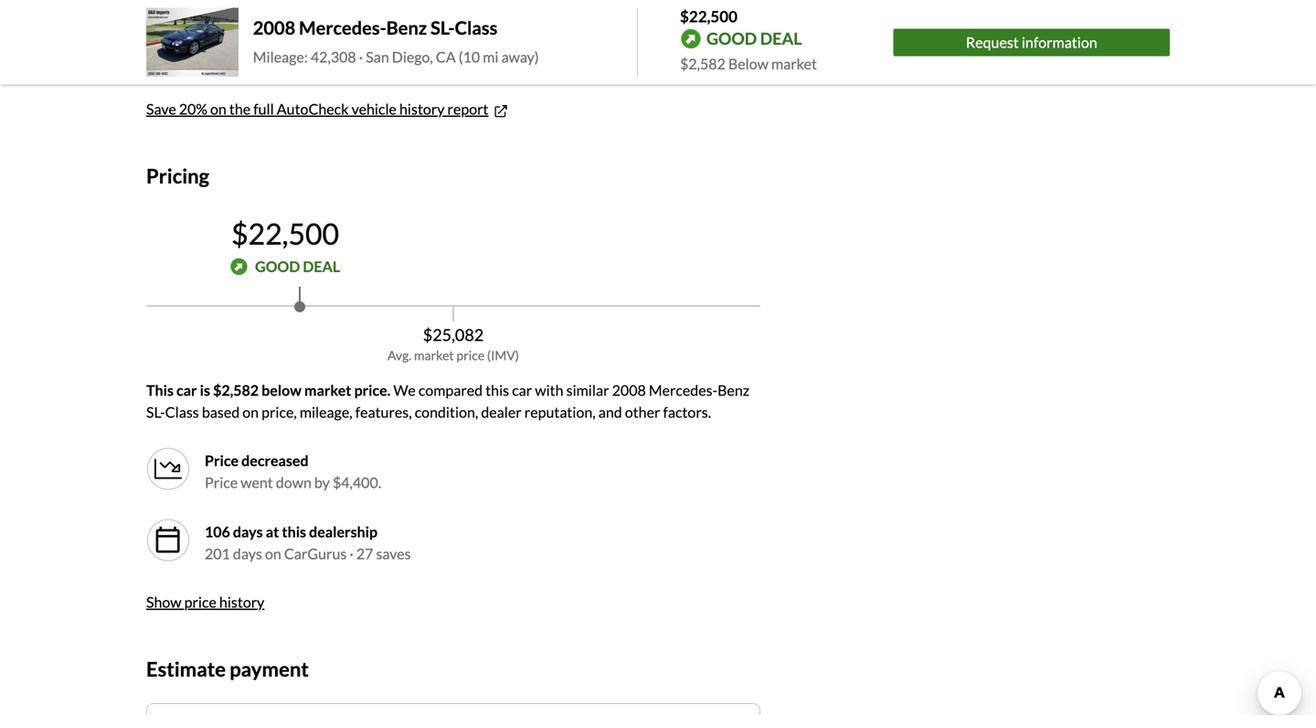Task type: locate. For each thing, give the bounding box(es) containing it.
1 horizontal spatial previous
[[261, 63, 316, 81]]

0 horizontal spatial 2008
[[253, 17, 295, 39]]

2 price from the top
[[205, 474, 238, 492]]

class up (10
[[455, 17, 498, 39]]

request
[[966, 33, 1019, 51]]

market down deal
[[771, 55, 817, 73]]

1 vertical spatial history
[[219, 594, 265, 611]]

mileage,
[[300, 403, 352, 421]]

106 days at this dealership 201 days on cargurus · 27 saves
[[205, 523, 411, 563]]

show price history link
[[146, 594, 265, 611]]

2008 inside we compared this car with similar 2008 mercedes-benz sl-class based on price, mileage, features, condition, dealer reputation, and other factors.
[[612, 381, 646, 399]]

106 days at this dealership image
[[146, 519, 190, 562], [154, 526, 183, 555]]

this
[[146, 381, 174, 399]]

· left san
[[359, 48, 363, 66]]

class down this
[[165, 403, 199, 421]]

or
[[261, 5, 275, 23]]

went
[[241, 474, 273, 492]]

2 horizontal spatial market
[[771, 55, 817, 73]]

2 days from the top
[[233, 545, 262, 563]]

vehicle
[[175, 63, 222, 81]]

owners
[[245, 42, 294, 59]]

mercedes-
[[299, 17, 386, 39], [649, 381, 718, 399]]

price inside $25,082 avg. market price (imv)
[[456, 348, 485, 363]]

1 vertical spatial 2008
[[612, 381, 646, 399]]

price right "show"
[[184, 594, 216, 611]]

3 previous owners
[[175, 42, 294, 59]]

good deal image
[[230, 258, 248, 276]]

0 horizontal spatial class
[[165, 403, 199, 421]]

0 vertical spatial 2008
[[253, 17, 295, 39]]

deal
[[303, 258, 340, 275]]

price
[[205, 452, 239, 470], [205, 474, 238, 492]]

$25,082
[[423, 325, 484, 345]]

0 vertical spatial market
[[771, 55, 817, 73]]

on down "this car is $2,582 below market price."
[[242, 403, 259, 421]]

1 vertical spatial previous
[[261, 63, 316, 81]]

market inside $25,082 avg. market price (imv)
[[414, 348, 454, 363]]

on inside 106 days at this dealership 201 days on cargurus · 27 saves
[[265, 545, 281, 563]]

is
[[200, 381, 210, 399]]

0 horizontal spatial $22,500
[[231, 216, 339, 251]]

1 vertical spatial days
[[233, 545, 262, 563]]

price left 'went'
[[205, 474, 238, 492]]

1 vertical spatial $22,500
[[231, 216, 339, 251]]

0 vertical spatial on
[[210, 100, 227, 118]]

2008 up owners
[[253, 17, 295, 39]]

1 horizontal spatial history
[[399, 100, 445, 118]]

0 vertical spatial this
[[486, 381, 509, 399]]

0 vertical spatial $22,500
[[680, 7, 738, 26]]

42,308
[[311, 48, 356, 66]]

autocheck
[[277, 100, 349, 118]]

1 horizontal spatial mercedes-
[[649, 381, 718, 399]]

price down $25,082
[[456, 348, 485, 363]]

car left is
[[176, 381, 197, 399]]

0 horizontal spatial price
[[184, 594, 216, 611]]

days
[[233, 523, 263, 541], [233, 545, 262, 563]]

1 horizontal spatial on
[[242, 403, 259, 421]]

3 right has
[[250, 63, 258, 81]]

1 vertical spatial on
[[242, 403, 259, 421]]

0 vertical spatial days
[[233, 523, 263, 541]]

good
[[255, 258, 300, 275]]

0 horizontal spatial market
[[304, 381, 351, 399]]

good deal
[[255, 258, 340, 275]]

days left at
[[233, 523, 263, 541]]

vdpalert image
[[146, 42, 164, 59]]

0 vertical spatial class
[[455, 17, 498, 39]]

accidents
[[198, 5, 258, 23]]

history
[[399, 100, 445, 118], [219, 594, 265, 611]]

1 horizontal spatial ·
[[359, 48, 363, 66]]

0 vertical spatial previous
[[186, 42, 243, 59]]

compared
[[419, 381, 483, 399]]

3
[[175, 42, 183, 59], [250, 63, 258, 81]]

0 horizontal spatial mercedes-
[[299, 17, 386, 39]]

this up dealer
[[486, 381, 509, 399]]

$22,500 for $2,582
[[680, 7, 738, 26]]

below
[[262, 381, 302, 399]]

previous
[[186, 42, 243, 59], [261, 63, 316, 81]]

0 horizontal spatial sl-
[[146, 403, 165, 421]]

0 vertical spatial price
[[456, 348, 485, 363]]

0 horizontal spatial on
[[210, 100, 227, 118]]

information
[[1022, 33, 1097, 51]]

ca
[[436, 48, 456, 66]]

1 horizontal spatial car
[[512, 381, 532, 399]]

benz inside we compared this car with similar 2008 mercedes-benz sl-class based on price, mileage, features, condition, dealer reputation, and other factors.
[[718, 381, 750, 399]]

previous up "vehicle"
[[186, 42, 243, 59]]

0 vertical spatial sl-
[[431, 17, 455, 39]]

price down based
[[205, 452, 239, 470]]

dealership
[[309, 523, 378, 541]]

· left 27
[[349, 545, 353, 563]]

estimate
[[146, 658, 226, 681]]

no accidents or damage reported.
[[175, 5, 391, 23]]

benz
[[386, 17, 427, 39], [718, 381, 750, 399]]

price
[[456, 348, 485, 363], [184, 594, 216, 611]]

1 vertical spatial benz
[[718, 381, 750, 399]]

on inside we compared this car with similar 2008 mercedes-benz sl-class based on price, mileage, features, condition, dealer reputation, and other factors.
[[242, 403, 259, 421]]

1 vertical spatial sl-
[[146, 403, 165, 421]]

deal
[[760, 29, 802, 49]]

down
[[276, 474, 312, 492]]

and
[[598, 403, 622, 421]]

0 horizontal spatial ·
[[349, 545, 353, 563]]

1 horizontal spatial this
[[486, 381, 509, 399]]

on
[[210, 100, 227, 118], [242, 403, 259, 421], [265, 545, 281, 563]]

history left report
[[399, 100, 445, 118]]

0 vertical spatial price
[[205, 452, 239, 470]]

2 horizontal spatial on
[[265, 545, 281, 563]]

(imv)
[[487, 348, 519, 363]]

previous down owners
[[261, 63, 316, 81]]

0 vertical spatial benz
[[386, 17, 427, 39]]

car
[[176, 381, 197, 399], [512, 381, 532, 399]]

damage
[[278, 5, 328, 23]]

market
[[771, 55, 817, 73], [414, 348, 454, 363], [304, 381, 351, 399]]

2 car from the left
[[512, 381, 532, 399]]

sl-
[[431, 17, 455, 39], [146, 403, 165, 421]]

0 horizontal spatial benz
[[386, 17, 427, 39]]

$25,082 avg. market price (imv)
[[388, 325, 519, 363]]

sl- down this
[[146, 403, 165, 421]]

market down $25,082
[[414, 348, 454, 363]]

2008
[[253, 17, 295, 39], [612, 381, 646, 399]]

cargurus
[[284, 545, 347, 563]]

0 vertical spatial history
[[399, 100, 445, 118]]

price decreased price went down by $4,400.
[[205, 452, 381, 492]]

0 vertical spatial $2,582
[[680, 55, 726, 73]]

decreased
[[241, 452, 309, 470]]

car left with
[[512, 381, 532, 399]]

avg.
[[388, 348, 412, 363]]

1 vertical spatial market
[[414, 348, 454, 363]]

this
[[486, 381, 509, 399], [282, 523, 306, 541]]

full
[[253, 100, 274, 118]]

1 horizontal spatial price
[[456, 348, 485, 363]]

2008 inside 2008 mercedes-benz sl-class mileage: 42,308 · san diego, ca (10 mi away)
[[253, 17, 295, 39]]

on left the
[[210, 100, 227, 118]]

saves
[[376, 545, 411, 563]]

1 price from the top
[[205, 452, 239, 470]]

at
[[266, 523, 279, 541]]

1 horizontal spatial market
[[414, 348, 454, 363]]

$2,582
[[680, 55, 726, 73], [213, 381, 259, 399]]

car inside we compared this car with similar 2008 mercedes-benz sl-class based on price, mileage, features, condition, dealer reputation, and other factors.
[[512, 381, 532, 399]]

1 vertical spatial ·
[[349, 545, 353, 563]]

· inside 106 days at this dealership 201 days on cargurus · 27 saves
[[349, 545, 353, 563]]

2008 up the other
[[612, 381, 646, 399]]

this inside 106 days at this dealership 201 days on cargurus · 27 saves
[[282, 523, 306, 541]]

0 horizontal spatial 3
[[175, 42, 183, 59]]

1 vertical spatial this
[[282, 523, 306, 541]]

$2,582 up based
[[213, 381, 259, 399]]

1 horizontal spatial 3
[[250, 63, 258, 81]]

1 vertical spatial price
[[205, 474, 238, 492]]

market up mileage,
[[304, 381, 351, 399]]

this right at
[[282, 523, 306, 541]]

$2,582 down good
[[680, 55, 726, 73]]

0 horizontal spatial history
[[219, 594, 265, 611]]

mileage:
[[253, 48, 308, 66]]

1 vertical spatial price
[[184, 594, 216, 611]]

(10
[[459, 48, 480, 66]]

with
[[535, 381, 564, 399]]

class
[[455, 17, 498, 39], [165, 403, 199, 421]]

2 vertical spatial on
[[265, 545, 281, 563]]

1 vertical spatial class
[[165, 403, 199, 421]]

0 horizontal spatial car
[[176, 381, 197, 399]]

1 vertical spatial $2,582
[[213, 381, 259, 399]]

1 horizontal spatial class
[[455, 17, 498, 39]]

0 vertical spatial mercedes-
[[299, 17, 386, 39]]

1 horizontal spatial $22,500
[[680, 7, 738, 26]]

1 horizontal spatial benz
[[718, 381, 750, 399]]

based
[[202, 403, 240, 421]]

0 horizontal spatial previous
[[186, 42, 243, 59]]

mercedes- up factors.
[[649, 381, 718, 399]]

days right 201
[[233, 545, 262, 563]]

on down at
[[265, 545, 281, 563]]

1 horizontal spatial 2008
[[612, 381, 646, 399]]

price decreased image
[[146, 447, 190, 491], [154, 455, 183, 484]]

0 vertical spatial ·
[[359, 48, 363, 66]]

·
[[359, 48, 363, 66], [349, 545, 353, 563]]

mercedes- up 42,308
[[299, 17, 386, 39]]

owners.
[[319, 63, 370, 81]]

20%
[[179, 100, 207, 118]]

$22,500
[[680, 7, 738, 26], [231, 216, 339, 251]]

0 horizontal spatial this
[[282, 523, 306, 541]]

request information button
[[894, 29, 1170, 56]]

1 horizontal spatial sl-
[[431, 17, 455, 39]]

1 car from the left
[[176, 381, 197, 399]]

history down 201
[[219, 594, 265, 611]]

1 vertical spatial mercedes-
[[649, 381, 718, 399]]

no
[[175, 5, 195, 23]]

diego,
[[392, 48, 433, 66]]

sl- up ca
[[431, 17, 455, 39]]

3 right vdpalert image
[[175, 42, 183, 59]]



Task type: vqa. For each thing, say whether or not it's contained in the screenshot.
Benz within the 2008 Mercedes-Benz Sl-Class Mileage: 42,308 · San Diego, Ca (10 Mi Away)
yes



Task type: describe. For each thing, give the bounding box(es) containing it.
report
[[447, 100, 489, 118]]

mercedes- inside we compared this car with similar 2008 mercedes-benz sl-class based on price, mileage, features, condition, dealer reputation, and other factors.
[[649, 381, 718, 399]]

2008 mercedes-benz sl-class mileage: 42,308 · san diego, ca (10 mi away)
[[253, 17, 539, 66]]

condition,
[[415, 403, 478, 421]]

mi
[[483, 48, 499, 66]]

$22,500 for good deal
[[231, 216, 339, 251]]

0 horizontal spatial $2,582
[[213, 381, 259, 399]]

we compared this car with similar 2008 mercedes-benz sl-class based on price, mileage, features, condition, dealer reputation, and other factors.
[[146, 381, 750, 421]]

$2,582 below market
[[680, 55, 817, 73]]

106
[[205, 523, 230, 541]]

save 20% on the full autocheck vehicle history report link
[[146, 100, 510, 120]]

class inside we compared this car with similar 2008 mercedes-benz sl-class based on price, mileage, features, condition, dealer reputation, and other factors.
[[165, 403, 199, 421]]

market for $25,082
[[414, 348, 454, 363]]

27
[[356, 545, 373, 563]]

vehicle
[[352, 100, 397, 118]]

· inside 2008 mercedes-benz sl-class mileage: 42,308 · san diego, ca (10 mi away)
[[359, 48, 363, 66]]

san
[[366, 48, 389, 66]]

price.
[[354, 381, 391, 399]]

this inside we compared this car with similar 2008 mercedes-benz sl-class based on price, mileage, features, condition, dealer reputation, and other factors.
[[486, 381, 509, 399]]

factors.
[[663, 403, 711, 421]]

201
[[205, 545, 230, 563]]

sl- inside we compared this car with similar 2008 mercedes-benz sl-class based on price, mileage, features, condition, dealer reputation, and other factors.
[[146, 403, 165, 421]]

dealer
[[481, 403, 522, 421]]

good deal
[[707, 29, 802, 49]]

similar
[[566, 381, 609, 399]]

market for $2,582
[[771, 55, 817, 73]]

vehicle has 3 previous owners.
[[175, 63, 370, 81]]

good
[[707, 29, 757, 49]]

1 horizontal spatial $2,582
[[680, 55, 726, 73]]

the
[[229, 100, 251, 118]]

estimate payment
[[146, 658, 309, 681]]

payment
[[230, 658, 309, 681]]

request information
[[966, 33, 1097, 51]]

2 vertical spatial market
[[304, 381, 351, 399]]

pricing
[[146, 164, 209, 188]]

reported.
[[331, 5, 391, 23]]

mercedes- inside 2008 mercedes-benz sl-class mileage: 42,308 · san diego, ca (10 mi away)
[[299, 17, 386, 39]]

save
[[146, 100, 176, 118]]

by
[[314, 474, 330, 492]]

$4,400.
[[333, 474, 381, 492]]

1 vertical spatial 3
[[250, 63, 258, 81]]

save 20% on the full autocheck vehicle history report image
[[492, 102, 510, 120]]

sl- inside 2008 mercedes-benz sl-class mileage: 42,308 · san diego, ca (10 mi away)
[[431, 17, 455, 39]]

below
[[728, 55, 769, 73]]

show price history
[[146, 594, 265, 611]]

class inside 2008 mercedes-benz sl-class mileage: 42,308 · san diego, ca (10 mi away)
[[455, 17, 498, 39]]

save 20% on the full autocheck vehicle history report
[[146, 100, 489, 118]]

we
[[393, 381, 416, 399]]

features,
[[355, 403, 412, 421]]

other
[[625, 403, 660, 421]]

reputation,
[[524, 403, 596, 421]]

this car is $2,582 below market price.
[[146, 381, 391, 399]]

2008 mercedes-benz sl-class image
[[146, 8, 238, 77]]

0 vertical spatial 3
[[175, 42, 183, 59]]

1 days from the top
[[233, 523, 263, 541]]

show
[[146, 594, 181, 611]]

benz inside 2008 mercedes-benz sl-class mileage: 42,308 · san diego, ca (10 mi away)
[[386, 17, 427, 39]]

price,
[[262, 403, 297, 421]]

away)
[[501, 48, 539, 66]]

has
[[225, 63, 247, 81]]



